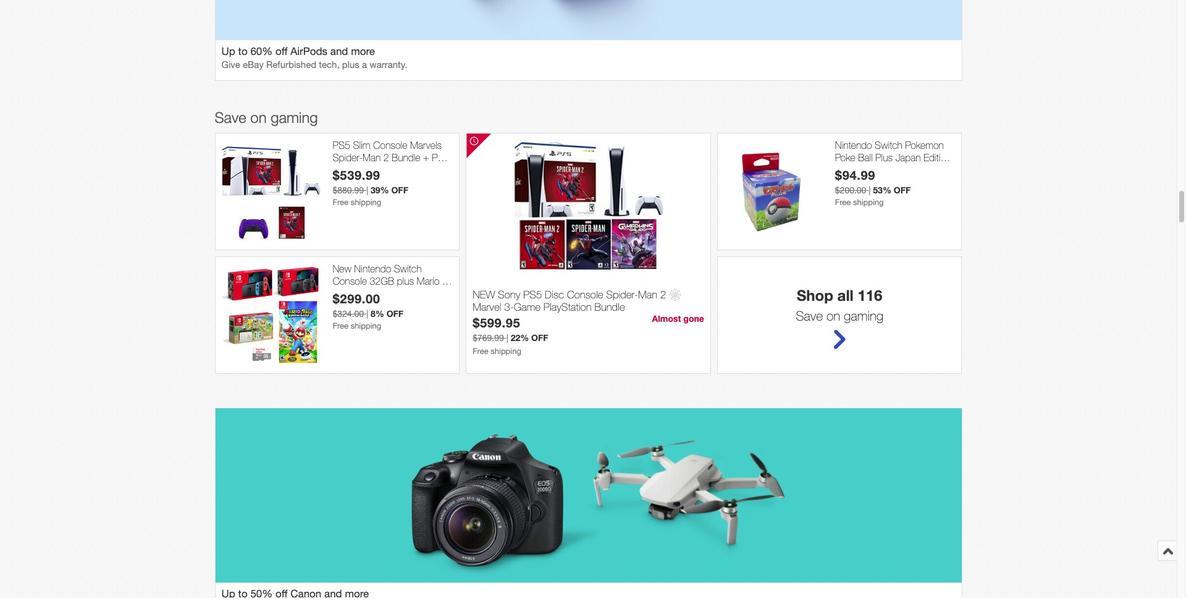 Task type: vqa. For each thing, say whether or not it's contained in the screenshot.
Greg at the left top of the page
no



Task type: locate. For each thing, give the bounding box(es) containing it.
0 horizontal spatial man
[[363, 152, 381, 163]]

|
[[367, 185, 368, 195], [869, 185, 871, 195], [367, 309, 368, 319], [507, 333, 509, 343]]

free
[[333, 198, 349, 207], [836, 198, 851, 207], [333, 321, 349, 331], [473, 347, 489, 356]]

plus up the more!
[[397, 275, 414, 287]]

0 vertical spatial gaming
[[271, 109, 318, 126]]

0 vertical spatial new
[[905, 164, 924, 175]]

switch up mario
[[394, 264, 422, 275]]

0 horizontal spatial 2
[[384, 152, 389, 163]]

new down japan
[[905, 164, 924, 175]]

53%
[[874, 185, 892, 195]]

1 horizontal spatial game
[[514, 301, 541, 313]]

1 vertical spatial save
[[796, 309, 823, 324]]

console inside new nintendo switch console 32gb plus mario + rabbids game + more!
[[333, 275, 367, 287]]

almost
[[652, 314, 681, 324]]

switch inside the nintendo switch pokemon poke ball plus japan edition includes mew!!!! new in box
[[875, 140, 903, 151]]

free down $769.99
[[473, 347, 489, 356]]

free down $200.00
[[836, 198, 851, 207]]

0 vertical spatial switch
[[875, 140, 903, 151]]

| for $299.00
[[367, 309, 368, 319]]

off up refurbished
[[276, 45, 288, 58]]

shipping for $539.99
[[351, 198, 382, 207]]

to
[[238, 45, 248, 58]]

man inside ps5 slim console marvels spider-man 2 bundle + ps5 dualsense controller purple
[[363, 152, 381, 163]]

shipping down 53%
[[854, 198, 884, 207]]

0 vertical spatial console
[[373, 140, 408, 151]]

1 horizontal spatial man
[[638, 289, 658, 301]]

1 vertical spatial spider-
[[607, 289, 638, 301]]

plus
[[876, 152, 893, 163]]

$200.00
[[836, 185, 867, 195]]

0 vertical spatial nintendo
[[836, 140, 873, 151]]

man
[[363, 152, 381, 163], [638, 289, 658, 301]]

$599.95
[[473, 315, 521, 330]]

0 horizontal spatial console
[[333, 275, 367, 287]]

1 vertical spatial bundle
[[595, 301, 625, 313]]

free inside $94.99 $200.00 | 53% off free shipping
[[836, 198, 851, 207]]

save down shop
[[796, 309, 823, 324]]

2 vertical spatial console
[[567, 289, 604, 301]]

off
[[276, 45, 288, 58], [392, 185, 409, 195], [894, 185, 911, 195], [387, 308, 404, 319], [532, 333, 549, 343]]

ebay
[[243, 60, 264, 70]]

and
[[331, 45, 348, 58]]

1 vertical spatial gaming
[[844, 309, 884, 324]]

switch
[[875, 140, 903, 151], [394, 264, 422, 275]]

free down $880.99
[[333, 198, 349, 207]]

spider- up dualsense
[[333, 152, 363, 163]]

bundle up controller
[[392, 152, 421, 163]]

bundle
[[392, 152, 421, 163], [595, 301, 625, 313]]

0 horizontal spatial bundle
[[392, 152, 421, 163]]

on
[[251, 109, 267, 126], [827, 309, 841, 324]]

1 horizontal spatial switch
[[875, 140, 903, 151]]

2 horizontal spatial console
[[567, 289, 604, 301]]

console up playstation
[[567, 289, 604, 301]]

1 horizontal spatial plus
[[397, 275, 414, 287]]

rabbids
[[333, 287, 367, 298]]

controller
[[380, 164, 419, 175]]

1 vertical spatial nintendo
[[354, 264, 391, 275]]

0 horizontal spatial switch
[[394, 264, 422, 275]]

spider- left 🕸️
[[607, 289, 638, 301]]

tech,
[[319, 60, 340, 70]]

console inside ps5 slim console marvels spider-man 2 bundle + ps5 dualsense controller purple
[[373, 140, 408, 151]]

off inside up to 60% off airpods and more give ebay refurbished tech, plus a warranty.
[[276, 45, 288, 58]]

0 horizontal spatial new
[[333, 264, 352, 275]]

shipping inside "$299.00 $324.00 | 8% off free shipping"
[[351, 321, 382, 331]]

shop
[[797, 287, 834, 304]]

$299.00 $324.00 | 8% off free shipping
[[333, 291, 404, 331]]

1 vertical spatial on
[[827, 309, 841, 324]]

game down sony
[[514, 301, 541, 313]]

off right 8%
[[387, 308, 404, 319]]

off right 39%
[[392, 185, 409, 195]]

1 horizontal spatial nintendo
[[836, 140, 873, 151]]

| inside new sony ps5 disc console spider-man 2 🕸️ marvel 3-game playstation bundle $599.95 $769.99 | 22% off free shipping
[[507, 333, 509, 343]]

+ down marvels
[[423, 152, 429, 163]]

$324.00
[[333, 309, 364, 319]]

| for $539.99
[[367, 185, 368, 195]]

8%
[[371, 308, 384, 319]]

gone
[[684, 314, 704, 324]]

game
[[370, 287, 395, 298], [514, 301, 541, 313]]

2 left 🕸️
[[661, 289, 666, 301]]

free down $324.00
[[333, 321, 349, 331]]

1 vertical spatial console
[[333, 275, 367, 287]]

slim
[[353, 140, 371, 151]]

1 vertical spatial 2
[[661, 289, 666, 301]]

off inside "$299.00 $324.00 | 8% off free shipping"
[[387, 308, 404, 319]]

2 vertical spatial +
[[398, 287, 404, 298]]

switch inside new nintendo switch console 32gb plus mario + rabbids game + more!
[[394, 264, 422, 275]]

1 vertical spatial man
[[638, 289, 658, 301]]

nintendo switch pokemon poke ball plus japan edition includes mew!!!! new in box
[[836, 140, 952, 175]]

$539.99 $880.99 | 39% off free shipping
[[333, 167, 409, 207]]

save
[[215, 109, 246, 126], [796, 309, 823, 324]]

free inside "$299.00 $324.00 | 8% off free shipping"
[[333, 321, 349, 331]]

| left 8%
[[367, 309, 368, 319]]

new
[[905, 164, 924, 175], [333, 264, 352, 275]]

shipping inside $539.99 $880.99 | 39% off free shipping
[[351, 198, 382, 207]]

on down ebay on the top left of page
[[251, 109, 267, 126]]

| inside $539.99 $880.99 | 39% off free shipping
[[367, 185, 368, 195]]

plus
[[342, 60, 360, 70], [397, 275, 414, 287]]

0 horizontal spatial nintendo
[[354, 264, 391, 275]]

shipping down 8%
[[351, 321, 382, 331]]

1 vertical spatial new
[[333, 264, 352, 275]]

on down all
[[827, 309, 841, 324]]

1 vertical spatial ps5
[[432, 152, 450, 163]]

man left 🕸️
[[638, 289, 658, 301]]

poke
[[836, 152, 856, 163]]

japan
[[896, 152, 921, 163]]

all
[[838, 287, 854, 304]]

mew!!!!
[[872, 164, 903, 175]]

ps5 left "slim"
[[333, 140, 350, 151]]

| left 53%
[[869, 185, 871, 195]]

man down "slim"
[[363, 152, 381, 163]]

off inside new sony ps5 disc console spider-man 2 🕸️ marvel 3-game playstation bundle $599.95 $769.99 | 22% off free shipping
[[532, 333, 549, 343]]

ps5 left disc
[[523, 289, 542, 301]]

0 horizontal spatial spider-
[[333, 152, 363, 163]]

+
[[423, 152, 429, 163], [442, 275, 448, 287], [398, 287, 404, 298]]

+ right mario
[[442, 275, 448, 287]]

1 horizontal spatial +
[[423, 152, 429, 163]]

game inside new nintendo switch console 32gb plus mario + rabbids game + more!
[[370, 287, 395, 298]]

1 vertical spatial plus
[[397, 275, 414, 287]]

game down 32gb
[[370, 287, 395, 298]]

🕸️
[[669, 289, 682, 301]]

plus inside up to 60% off airpods and more give ebay refurbished tech, plus a warranty.
[[342, 60, 360, 70]]

0 vertical spatial bundle
[[392, 152, 421, 163]]

nintendo up poke on the right top
[[836, 140, 873, 151]]

switch up plus
[[875, 140, 903, 151]]

$769.99
[[473, 333, 504, 343]]

off inside $94.99 $200.00 | 53% off free shipping
[[894, 185, 911, 195]]

off for $94.99
[[894, 185, 911, 195]]

console up controller
[[373, 140, 408, 151]]

shipping down 22%
[[491, 347, 522, 356]]

shipping
[[351, 198, 382, 207], [854, 198, 884, 207], [351, 321, 382, 331], [491, 347, 522, 356]]

1 horizontal spatial gaming
[[844, 309, 884, 324]]

| inside "$299.00 $324.00 | 8% off free shipping"
[[367, 309, 368, 319]]

1 horizontal spatial new
[[905, 164, 924, 175]]

save down give
[[215, 109, 246, 126]]

new nintendo switch console 32gb plus mario + rabbids game + more! link
[[333, 264, 453, 298]]

gaming down refurbished
[[271, 109, 318, 126]]

0 horizontal spatial on
[[251, 109, 267, 126]]

1 vertical spatial switch
[[394, 264, 422, 275]]

gaming down 116
[[844, 309, 884, 324]]

game inside new sony ps5 disc console spider-man 2 🕸️ marvel 3-game playstation bundle $599.95 $769.99 | 22% off free shipping
[[514, 301, 541, 313]]

0 vertical spatial +
[[423, 152, 429, 163]]

0 horizontal spatial gaming
[[271, 109, 318, 126]]

0 vertical spatial ps5
[[333, 140, 350, 151]]

nintendo up 32gb
[[354, 264, 391, 275]]

39%
[[371, 185, 389, 195]]

1 vertical spatial +
[[442, 275, 448, 287]]

off inside $539.99 $880.99 | 39% off free shipping
[[392, 185, 409, 195]]

1 horizontal spatial save
[[796, 309, 823, 324]]

on inside shop all 116 save on gaming
[[827, 309, 841, 324]]

$880.99
[[333, 185, 364, 195]]

off right 22%
[[532, 333, 549, 343]]

0 vertical spatial plus
[[342, 60, 360, 70]]

free for $299.00
[[333, 321, 349, 331]]

| for $94.99
[[869, 185, 871, 195]]

1 horizontal spatial bundle
[[595, 301, 625, 313]]

| left 39%
[[367, 185, 368, 195]]

0 horizontal spatial game
[[370, 287, 395, 298]]

0 horizontal spatial +
[[398, 287, 404, 298]]

new up rabbids
[[333, 264, 352, 275]]

ps5 up the purple on the left of the page
[[432, 152, 450, 163]]

1 horizontal spatial console
[[373, 140, 408, 151]]

spider-
[[333, 152, 363, 163], [607, 289, 638, 301]]

+ left the more!
[[398, 287, 404, 298]]

2 up controller
[[384, 152, 389, 163]]

free inside $539.99 $880.99 | 39% off free shipping
[[333, 198, 349, 207]]

2
[[384, 152, 389, 163], [661, 289, 666, 301]]

| left 22%
[[507, 333, 509, 343]]

ps5
[[333, 140, 350, 151], [432, 152, 450, 163], [523, 289, 542, 301]]

1 vertical spatial game
[[514, 301, 541, 313]]

| inside $94.99 $200.00 | 53% off free shipping
[[869, 185, 871, 195]]

off right 53%
[[894, 185, 911, 195]]

new sony ps5 disc console spider-man 2 🕸️ marvel 3-game playstation bundle link
[[473, 289, 704, 315]]

console
[[373, 140, 408, 151], [333, 275, 367, 287], [567, 289, 604, 301]]

1 horizontal spatial spider-
[[607, 289, 638, 301]]

gaming
[[271, 109, 318, 126], [844, 309, 884, 324]]

console up rabbids
[[333, 275, 367, 287]]

0 vertical spatial 2
[[384, 152, 389, 163]]

spider- inside new sony ps5 disc console spider-man 2 🕸️ marvel 3-game playstation bundle $599.95 $769.99 | 22% off free shipping
[[607, 289, 638, 301]]

0 vertical spatial spider-
[[333, 152, 363, 163]]

free for $94.99
[[836, 198, 851, 207]]

0 vertical spatial man
[[363, 152, 381, 163]]

new inside the nintendo switch pokemon poke ball plus japan edition includes mew!!!! new in box
[[905, 164, 924, 175]]

in
[[927, 164, 934, 175]]

shop all 116 save on gaming
[[796, 287, 884, 324]]

bundle right playstation
[[595, 301, 625, 313]]

dualsense
[[333, 164, 378, 175]]

2 horizontal spatial ps5
[[523, 289, 542, 301]]

0 vertical spatial save
[[215, 109, 246, 126]]

plus left a at the left top of page
[[342, 60, 360, 70]]

1 horizontal spatial 2
[[661, 289, 666, 301]]

free inside new sony ps5 disc console spider-man 2 🕸️ marvel 3-game playstation bundle $599.95 $769.99 | 22% off free shipping
[[473, 347, 489, 356]]

shipping inside $94.99 $200.00 | 53% off free shipping
[[854, 198, 884, 207]]

shipping for $299.00
[[351, 321, 382, 331]]

off for $299.00
[[387, 308, 404, 319]]

nintendo inside the nintendo switch pokemon poke ball plus japan edition includes mew!!!! new in box
[[836, 140, 873, 151]]

1 horizontal spatial on
[[827, 309, 841, 324]]

0 horizontal spatial plus
[[342, 60, 360, 70]]

0 vertical spatial game
[[370, 287, 395, 298]]

shipping down 39%
[[351, 198, 382, 207]]

2 vertical spatial ps5
[[523, 289, 542, 301]]

nintendo
[[836, 140, 873, 151], [354, 264, 391, 275]]



Task type: describe. For each thing, give the bounding box(es) containing it.
off for $539.99
[[392, 185, 409, 195]]

edition
[[924, 152, 951, 163]]

a
[[362, 60, 367, 70]]

spider- inside ps5 slim console marvels spider-man 2 bundle + ps5 dualsense controller purple
[[333, 152, 363, 163]]

man inside new sony ps5 disc console spider-man 2 🕸️ marvel 3-game playstation bundle $599.95 $769.99 | 22% off free shipping
[[638, 289, 658, 301]]

shipping inside new sony ps5 disc console spider-man 2 🕸️ marvel 3-game playstation bundle $599.95 $769.99 | 22% off free shipping
[[491, 347, 522, 356]]

bundle inside ps5 slim console marvels spider-man 2 bundle + ps5 dualsense controller purple
[[392, 152, 421, 163]]

marvel
[[473, 301, 502, 313]]

up
[[222, 45, 235, 58]]

$94.99
[[836, 167, 876, 182]]

32gb
[[370, 275, 394, 287]]

up to 60% off airpods and more give ebay refurbished tech, plus a warranty.
[[222, 45, 408, 70]]

shipping for $94.99
[[854, 198, 884, 207]]

save on gaming
[[215, 109, 318, 126]]

sony
[[498, 289, 521, 301]]

nintendo inside new nintendo switch console 32gb plus mario + rabbids game + more!
[[354, 264, 391, 275]]

plus inside new nintendo switch console 32gb plus mario + rabbids game + more!
[[397, 275, 414, 287]]

new nintendo switch console 32gb plus mario + rabbids game + more!
[[333, 264, 448, 298]]

mario
[[417, 275, 440, 287]]

marvels
[[410, 140, 442, 151]]

nintendo switch pokemon poke ball plus japan edition includes mew!!!! new in box link
[[836, 140, 956, 175]]

free for $539.99
[[333, 198, 349, 207]]

2 horizontal spatial +
[[442, 275, 448, 287]]

ball
[[859, 152, 873, 163]]

bundle inside new sony ps5 disc console spider-man 2 🕸️ marvel 3-game playstation bundle $599.95 $769.99 | 22% off free shipping
[[595, 301, 625, 313]]

0 horizontal spatial ps5
[[333, 140, 350, 151]]

ps5 slim console marvels spider-man 2 bundle + ps5 dualsense controller purple link
[[333, 140, 453, 175]]

$299.00
[[333, 291, 381, 306]]

console inside new sony ps5 disc console spider-man 2 🕸️ marvel 3-game playstation bundle $599.95 $769.99 | 22% off free shipping
[[567, 289, 604, 301]]

refurbished
[[266, 60, 317, 70]]

new
[[473, 289, 495, 301]]

disc
[[545, 289, 564, 301]]

warranty.
[[370, 60, 408, 70]]

$539.99
[[333, 167, 381, 182]]

0 horizontal spatial save
[[215, 109, 246, 126]]

almost gone
[[652, 314, 704, 324]]

$94.99 $200.00 | 53% off free shipping
[[836, 167, 911, 207]]

new sony ps5 disc console spider-man 2 🕸️ marvel 3-game playstation bundle $599.95 $769.99 | 22% off free shipping
[[473, 289, 682, 356]]

pokemon
[[906, 140, 944, 151]]

2 inside ps5 slim console marvels spider-man 2 bundle + ps5 dualsense controller purple
[[384, 152, 389, 163]]

save inside shop all 116 save on gaming
[[796, 309, 823, 324]]

+ inside ps5 slim console marvels spider-man 2 bundle + ps5 dualsense controller purple
[[423, 152, 429, 163]]

22%
[[511, 333, 529, 343]]

116
[[858, 287, 883, 304]]

box
[[937, 164, 952, 175]]

new inside new nintendo switch console 32gb plus mario + rabbids game + more!
[[333, 264, 352, 275]]

1 horizontal spatial ps5
[[432, 152, 450, 163]]

more!
[[406, 287, 430, 298]]

gaming inside shop all 116 save on gaming
[[844, 309, 884, 324]]

playstation
[[544, 301, 592, 313]]

ps5 inside new sony ps5 disc console spider-man 2 🕸️ marvel 3-game playstation bundle $599.95 $769.99 | 22% off free shipping
[[523, 289, 542, 301]]

60%
[[251, 45, 273, 58]]

airpods
[[291, 45, 328, 58]]

includes
[[836, 164, 870, 175]]

purple
[[422, 164, 448, 175]]

ps5 slim console marvels spider-man 2 bundle + ps5 dualsense controller purple
[[333, 140, 450, 175]]

2 inside new sony ps5 disc console spider-man 2 🕸️ marvel 3-game playstation bundle $599.95 $769.99 | 22% off free shipping
[[661, 289, 666, 301]]

more
[[351, 45, 375, 58]]

give
[[222, 60, 240, 70]]

0 vertical spatial on
[[251, 109, 267, 126]]

3-
[[505, 301, 514, 313]]



